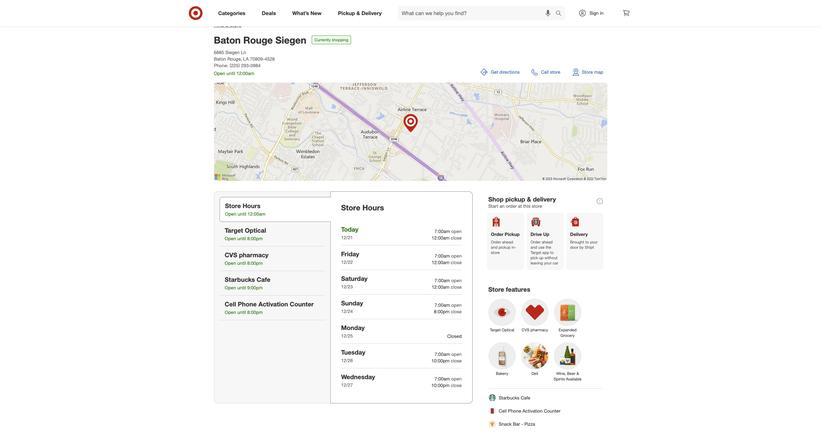 Task type: vqa. For each thing, say whether or not it's contained in the screenshot.
Apply
no



Task type: describe. For each thing, give the bounding box(es) containing it.
store for store map
[[582, 69, 593, 75]]

drive
[[531, 231, 542, 237]]

categories
[[218, 10, 245, 16]]

12/23
[[341, 284, 353, 289]]

7:00am open 10:00pm close for wednesday
[[431, 376, 462, 388]]

12/25
[[341, 333, 353, 339]]

close for friday
[[451, 260, 462, 265]]

open for sunday
[[451, 302, 462, 308]]

snack bar - pizza
[[499, 421, 535, 427]]

pickup & delivery
[[338, 10, 382, 16]]

cell for cell phone activation counter open until 8:00pm
[[225, 300, 236, 308]]

& inside pickup & delivery link
[[356, 10, 360, 16]]

12/27
[[341, 382, 353, 388]]

leaving
[[531, 261, 543, 266]]

1 horizontal spatial siegen
[[275, 34, 306, 46]]

7:00am open 12:00am close for saturday
[[432, 278, 462, 290]]

12:00am inside the store hours open until 12:00am
[[247, 211, 265, 217]]

beer
[[567, 371, 575, 376]]

search button
[[552, 6, 568, 22]]

cell phone activation counter
[[499, 408, 560, 414]]

close for saturday
[[451, 284, 462, 290]]

up
[[539, 255, 543, 260]]

your inside delivery brought to your door by shipt
[[590, 240, 598, 245]]

store for store hours open until 12:00am
[[225, 202, 241, 209]]

tuesday
[[341, 348, 365, 356]]

shipt
[[585, 245, 594, 250]]

pickup inside order pickup order ahead and pickup in- store
[[499, 245, 510, 250]]

phone:
[[214, 63, 228, 68]]

pickup & delivery link
[[332, 6, 390, 20]]

What can we help you find? suggestions appear below search field
[[398, 6, 557, 20]]

an
[[500, 203, 505, 209]]

call store button
[[527, 64, 564, 80]]

7:00am open 12:00am close for today
[[432, 228, 462, 241]]

bakery link
[[486, 340, 518, 378]]

deals
[[262, 10, 276, 16]]

ahead for pickup
[[502, 240, 513, 245]]

target optical open until 8:00pm
[[225, 226, 266, 241]]

store map
[[582, 69, 603, 75]]

wednesday 12/27
[[341, 373, 375, 388]]

shop
[[488, 195, 504, 203]]

get
[[491, 69, 498, 75]]

wine,
[[556, 371, 566, 376]]

what's new
[[292, 10, 322, 16]]

close for tuesday
[[451, 358, 462, 363]]

optical for target optical open until 8:00pm
[[245, 226, 266, 234]]

store features
[[488, 286, 530, 293]]

hours for store hours
[[362, 203, 384, 212]]

close for wednesday
[[451, 382, 462, 388]]

cvs for cvs pharmacy open until 8:00pm
[[225, 251, 237, 259]]

pickup inside order pickup order ahead and pickup in- store
[[505, 231, 520, 237]]

bar
[[513, 421, 520, 427]]

12/26
[[341, 358, 353, 363]]

delivery
[[533, 195, 556, 203]]

baton rouge siegen map image
[[214, 83, 607, 181]]

pickup inside pickup & delivery link
[[338, 10, 355, 16]]

find
[[214, 22, 224, 28]]

the
[[546, 245, 551, 250]]

7:00am open 12:00am close for friday
[[432, 253, 462, 265]]

sunday 12/24
[[341, 299, 363, 314]]

until for starbucks
[[237, 285, 246, 290]]

get directions
[[491, 69, 520, 75]]

pick
[[531, 255, 538, 260]]

friday
[[341, 250, 359, 258]]

in
[[600, 10, 603, 16]]

categories link
[[213, 6, 254, 20]]

12:00am for saturday
[[432, 284, 450, 290]]

activation for cell phone activation counter open until 8:00pm
[[258, 300, 288, 308]]

7:00am for friday
[[435, 253, 450, 259]]

sign in link
[[573, 6, 614, 20]]

deli link
[[518, 340, 551, 378]]

drive up order ahead and use the target app to pick up without leaving your car
[[531, 231, 558, 266]]

counter for cell phone activation counter open until 8:00pm
[[290, 300, 314, 308]]

brought
[[570, 240, 584, 245]]

phone for cell phone activation counter
[[508, 408, 521, 414]]

12:00am for today
[[432, 235, 450, 241]]

saturday
[[341, 275, 368, 282]]

1 baton from the top
[[214, 34, 241, 46]]

phone for cell phone activation counter open until 8:00pm
[[238, 300, 257, 308]]

store for store hours
[[341, 203, 360, 212]]

cell for cell phone activation counter
[[499, 408, 507, 414]]

cvs pharmacy link
[[518, 296, 551, 334]]

start
[[488, 203, 498, 209]]

sign
[[589, 10, 599, 16]]

without
[[545, 255, 558, 260]]

available
[[566, 377, 582, 382]]

until for store
[[238, 211, 246, 217]]

baton rouge siegen
[[214, 34, 306, 46]]

to inside delivery brought to your door by shipt
[[585, 240, 589, 245]]

sign in
[[589, 10, 603, 16]]

what's
[[292, 10, 309, 16]]

0984
[[250, 63, 261, 68]]

spirits
[[554, 377, 565, 382]]

grocery
[[560, 333, 575, 338]]

app
[[542, 250, 549, 255]]

delivery inside delivery brought to your door by shipt
[[570, 231, 588, 237]]

cafe for starbucks cafe
[[521, 395, 530, 401]]

shopping
[[332, 37, 348, 42]]

7:00am open 10:00pm close for tuesday
[[431, 351, 462, 363]]

what's new link
[[287, 6, 330, 20]]

open for today
[[451, 228, 462, 234]]

hours for store hours open until 12:00am
[[243, 202, 260, 209]]

starbucks cafe open until 9:00pm
[[225, 276, 270, 290]]

to inside drive up order ahead and use the target app to pick up without leaving your car
[[550, 250, 554, 255]]

today
[[341, 225, 358, 233]]

7:00am for saturday
[[435, 278, 450, 283]]

open for store hours
[[225, 211, 236, 217]]

7:00am for today
[[435, 228, 450, 234]]

wine, beer & spirits available link
[[551, 340, 584, 383]]

door
[[570, 245, 578, 250]]

open for wednesday
[[451, 376, 462, 381]]

order pickup order ahead and pickup in- store
[[491, 231, 520, 255]]

rouge
[[243, 34, 273, 46]]

store capabilities with hours, vertical tabs tab list
[[214, 191, 331, 403]]

close for sunday
[[451, 309, 462, 314]]

snack
[[499, 421, 512, 427]]

at
[[518, 203, 522, 209]]

open for saturday
[[451, 278, 462, 283]]

directions
[[499, 69, 520, 75]]

a
[[225, 22, 228, 28]]

8:00pm inside 7:00am open 8:00pm close
[[434, 309, 450, 314]]

7:00am open 8:00pm close
[[434, 302, 462, 314]]

deli
[[531, 371, 538, 376]]

closed
[[447, 333, 462, 339]]

8:00pm inside cvs pharmacy open until 8:00pm
[[247, 260, 263, 266]]

0 vertical spatial delivery
[[361, 10, 382, 16]]

starbucks cafe
[[499, 395, 530, 401]]



Task type: locate. For each thing, give the bounding box(es) containing it.
0 vertical spatial 7:00am open 12:00am close
[[432, 228, 462, 241]]

pharmacy for cvs pharmacy open until 8:00pm
[[239, 251, 269, 259]]

and inside drive up order ahead and use the target app to pick up without leaving your car
[[531, 245, 537, 250]]

1 vertical spatial optical
[[502, 327, 514, 332]]

pickup inside shop pickup & delivery start an order at this store
[[505, 195, 525, 203]]

2 and from the left
[[531, 245, 537, 250]]

2 vertical spatial 7:00am open 12:00am close
[[432, 278, 462, 290]]

until inside cvs pharmacy open until 8:00pm
[[237, 260, 246, 266]]

shop pickup & delivery start an order at this store
[[488, 195, 556, 209]]

starbucks for starbucks cafe open until 9:00pm
[[225, 276, 255, 283]]

close
[[451, 235, 462, 241], [451, 260, 462, 265], [451, 284, 462, 290], [451, 309, 462, 314], [451, 358, 462, 363], [451, 382, 462, 388]]

0 horizontal spatial cafe
[[257, 276, 270, 283]]

0 vertical spatial 7:00am open 10:00pm close
[[431, 351, 462, 363]]

store
[[230, 22, 241, 28], [550, 69, 560, 75], [532, 203, 542, 209], [491, 250, 500, 255]]

pharmacy down "target optical open until 8:00pm"
[[239, 251, 269, 259]]

1 vertical spatial delivery
[[570, 231, 588, 237]]

order inside drive up order ahead and use the target app to pick up without leaving your car
[[531, 240, 541, 245]]

&
[[356, 10, 360, 16], [527, 195, 531, 203], [576, 371, 579, 376]]

7:00am inside 7:00am open 8:00pm close
[[435, 302, 450, 308]]

1 horizontal spatial cvs
[[522, 327, 529, 332]]

siegen up rouge, at top
[[225, 50, 240, 55]]

until inside the store hours open until 12:00am
[[238, 211, 246, 217]]

and left the in-
[[491, 245, 498, 250]]

store inside shop pickup & delivery start an order at this store
[[532, 203, 542, 209]]

1 horizontal spatial target
[[490, 327, 501, 332]]

use
[[538, 245, 545, 250]]

8:00pm inside "target optical open until 8:00pm"
[[247, 236, 263, 241]]

counter inside "cell phone activation counter open until 8:00pm"
[[290, 300, 314, 308]]

target for target optical
[[490, 327, 501, 332]]

ahead
[[502, 240, 513, 245], [542, 240, 553, 245]]

0 horizontal spatial your
[[544, 261, 552, 266]]

4528
[[265, 56, 275, 62]]

10:00pm for wednesday
[[431, 382, 450, 388]]

0 vertical spatial cvs
[[225, 251, 237, 259]]

baton up the 6885
[[214, 34, 241, 46]]

today 12/21
[[341, 225, 358, 240]]

1 horizontal spatial &
[[527, 195, 531, 203]]

5 close from the top
[[451, 358, 462, 363]]

6885
[[214, 50, 224, 55]]

ahead for up
[[542, 240, 553, 245]]

7:00am for wednesday
[[435, 376, 450, 381]]

starbucks up 9:00pm
[[225, 276, 255, 283]]

currently
[[315, 37, 331, 42]]

1 horizontal spatial hours
[[362, 203, 384, 212]]

12:00am
[[236, 70, 254, 76], [247, 211, 265, 217], [432, 235, 450, 241], [432, 260, 450, 265], [432, 284, 450, 290]]

0 horizontal spatial phone
[[238, 300, 257, 308]]

1 vertical spatial pickup
[[505, 231, 520, 237]]

0 horizontal spatial counter
[[290, 300, 314, 308]]

activation inside "cell phone activation counter open until 8:00pm"
[[258, 300, 288, 308]]

optical inside target optical link
[[502, 327, 514, 332]]

1 vertical spatial to
[[550, 250, 554, 255]]

until for target
[[237, 236, 246, 241]]

expanded grocery
[[559, 327, 577, 338]]

cvs down "target optical open until 8:00pm"
[[225, 251, 237, 259]]

friday 12/22
[[341, 250, 359, 265]]

1 ahead from the left
[[502, 240, 513, 245]]

until inside "cell phone activation counter open until 8:00pm"
[[237, 309, 246, 315]]

cvs for cvs pharmacy
[[522, 327, 529, 332]]

open inside "cell phone activation counter open until 8:00pm"
[[225, 309, 236, 315]]

5 open from the top
[[451, 351, 462, 357]]

ahead up the
[[542, 240, 553, 245]]

2 close from the top
[[451, 260, 462, 265]]

3 7:00am open 12:00am close from the top
[[432, 278, 462, 290]]

get directions link
[[476, 64, 524, 80]]

2 horizontal spatial target
[[531, 250, 541, 255]]

1 vertical spatial pharmacy
[[530, 327, 548, 332]]

target up pick
[[531, 250, 541, 255]]

1 vertical spatial pickup
[[499, 245, 510, 250]]

activation up the pizza
[[522, 408, 543, 414]]

1 horizontal spatial cell
[[499, 408, 507, 414]]

0 vertical spatial your
[[590, 240, 598, 245]]

until up cvs pharmacy open until 8:00pm
[[237, 236, 246, 241]]

hours inside the store hours open until 12:00am
[[243, 202, 260, 209]]

cafe up 9:00pm
[[257, 276, 270, 283]]

store map button
[[568, 64, 607, 80]]

until inside "target optical open until 8:00pm"
[[237, 236, 246, 241]]

0 vertical spatial target
[[225, 226, 243, 234]]

and for drive
[[531, 245, 537, 250]]

la
[[243, 56, 249, 62]]

close for today
[[451, 235, 462, 241]]

until up "target optical open until 8:00pm"
[[238, 211, 246, 217]]

starbucks
[[225, 276, 255, 283], [499, 395, 519, 401]]

ln
[[241, 50, 246, 55]]

7:00am for sunday
[[435, 302, 450, 308]]

1 vertical spatial phone
[[508, 408, 521, 414]]

293-
[[241, 63, 250, 68]]

activation down 9:00pm
[[258, 300, 288, 308]]

until for cvs
[[237, 260, 246, 266]]

counter for cell phone activation counter
[[544, 408, 560, 414]]

& for shop
[[527, 195, 531, 203]]

find a store link
[[214, 22, 241, 28]]

up
[[543, 231, 549, 237]]

1 horizontal spatial pickup
[[505, 231, 520, 237]]

7:00am for tuesday
[[435, 351, 450, 357]]

open inside "target optical open until 8:00pm"
[[225, 236, 236, 241]]

0 horizontal spatial hours
[[243, 202, 260, 209]]

0 horizontal spatial to
[[550, 250, 554, 255]]

starbucks inside starbucks cafe open until 9:00pm
[[225, 276, 255, 283]]

4 close from the top
[[451, 309, 462, 314]]

0 vertical spatial to
[[585, 240, 589, 245]]

activation for cell phone activation counter
[[522, 408, 543, 414]]

deals link
[[256, 6, 284, 20]]

0 horizontal spatial starbucks
[[225, 276, 255, 283]]

10:00pm
[[431, 358, 450, 363], [431, 382, 450, 388]]

0 horizontal spatial and
[[491, 245, 498, 250]]

monday 12/25
[[341, 324, 365, 339]]

0 horizontal spatial pickup
[[338, 10, 355, 16]]

2 10:00pm from the top
[[431, 382, 450, 388]]

cell phone activation counter open until 8:00pm
[[225, 300, 314, 315]]

1 horizontal spatial ahead
[[542, 240, 553, 245]]

1 horizontal spatial delivery
[[570, 231, 588, 237]]

to up without
[[550, 250, 554, 255]]

this
[[523, 203, 531, 209]]

pizza
[[524, 421, 535, 427]]

monday
[[341, 324, 365, 331]]

3 close from the top
[[451, 284, 462, 290]]

cafe up cell phone activation counter
[[521, 395, 530, 401]]

cafe for starbucks cafe open until 9:00pm
[[257, 276, 270, 283]]

1 horizontal spatial your
[[590, 240, 598, 245]]

8:00pm up cvs pharmacy open until 8:00pm
[[247, 236, 263, 241]]

0 horizontal spatial delivery
[[361, 10, 382, 16]]

until
[[226, 70, 235, 76], [238, 211, 246, 217], [237, 236, 246, 241], [237, 260, 246, 266], [237, 285, 246, 290], [237, 309, 246, 315]]

baton down the 6885
[[214, 56, 226, 62]]

expanded grocery link
[[551, 296, 584, 340]]

1 horizontal spatial to
[[585, 240, 589, 245]]

rouge,
[[227, 56, 242, 62]]

1 horizontal spatial activation
[[522, 408, 543, 414]]

10:00pm for tuesday
[[431, 358, 450, 363]]

0 horizontal spatial &
[[356, 10, 360, 16]]

pickup up the in-
[[505, 231, 520, 237]]

9:00pm
[[247, 285, 263, 290]]

close inside 7:00am open 8:00pm close
[[451, 309, 462, 314]]

ahead inside drive up order ahead and use the target app to pick up without leaving your car
[[542, 240, 553, 245]]

cvs pharmacy
[[522, 327, 548, 332]]

target down the store hours open until 12:00am
[[225, 226, 243, 234]]

0 horizontal spatial cvs
[[225, 251, 237, 259]]

0 vertical spatial counter
[[290, 300, 314, 308]]

store inside order pickup order ahead and pickup in- store
[[491, 250, 500, 255]]

bakery
[[496, 371, 508, 376]]

optical for target optical
[[502, 327, 514, 332]]

and for order
[[491, 245, 498, 250]]

target for target optical open until 8:00pm
[[225, 226, 243, 234]]

to up shipt
[[585, 240, 589, 245]]

1 and from the left
[[491, 245, 498, 250]]

cell down starbucks cafe open until 9:00pm
[[225, 300, 236, 308]]

6 open from the top
[[451, 376, 462, 381]]

7:00am open 10:00pm close
[[431, 351, 462, 363], [431, 376, 462, 388]]

starbucks for starbucks cafe
[[499, 395, 519, 401]]

2 open from the top
[[451, 253, 462, 259]]

siegen inside 6885 siegen ln baton rouge, la 70809-4528 phone: (225) 293-0984 open until 12:00am
[[225, 50, 240, 55]]

0 vertical spatial activation
[[258, 300, 288, 308]]

your up shipt
[[590, 240, 598, 245]]

0 vertical spatial 10:00pm
[[431, 358, 450, 363]]

find a store
[[214, 22, 241, 28]]

wednesday
[[341, 373, 375, 380]]

baton inside 6885 siegen ln baton rouge, la 70809-4528 phone: (225) 293-0984 open until 12:00am
[[214, 56, 226, 62]]

phone down 9:00pm
[[238, 300, 257, 308]]

1 vertical spatial baton
[[214, 56, 226, 62]]

0 vertical spatial &
[[356, 10, 360, 16]]

2 vertical spatial &
[[576, 371, 579, 376]]

0 vertical spatial optical
[[245, 226, 266, 234]]

pharmacy inside cvs pharmacy open until 8:00pm
[[239, 251, 269, 259]]

0 horizontal spatial siegen
[[225, 50, 240, 55]]

store inside button
[[582, 69, 593, 75]]

4 7:00am from the top
[[435, 302, 450, 308]]

1 vertical spatial target
[[531, 250, 541, 255]]

2 baton from the top
[[214, 56, 226, 62]]

1 vertical spatial cvs
[[522, 327, 529, 332]]

delivery brought to your door by shipt
[[570, 231, 598, 250]]

1 vertical spatial your
[[544, 261, 552, 266]]

in-
[[512, 245, 516, 250]]

1 vertical spatial counter
[[544, 408, 560, 414]]

store inside button
[[550, 69, 560, 75]]

& for wine,
[[576, 371, 579, 376]]

1 vertical spatial &
[[527, 195, 531, 203]]

open
[[451, 228, 462, 234], [451, 253, 462, 259], [451, 278, 462, 283], [451, 302, 462, 308], [451, 351, 462, 357], [451, 376, 462, 381]]

0 horizontal spatial target
[[225, 226, 243, 234]]

your down without
[[544, 261, 552, 266]]

1 horizontal spatial optical
[[502, 327, 514, 332]]

1 7:00am open 12:00am close from the top
[[432, 228, 462, 241]]

your inside drive up order ahead and use the target app to pick up without leaving your car
[[544, 261, 552, 266]]

0 vertical spatial baton
[[214, 34, 241, 46]]

cafe inside starbucks cafe open until 9:00pm
[[257, 276, 270, 283]]

2 ahead from the left
[[542, 240, 553, 245]]

cell up "snack"
[[499, 408, 507, 414]]

and left use
[[531, 245, 537, 250]]

1 horizontal spatial pharmacy
[[530, 327, 548, 332]]

2 7:00am open 10:00pm close from the top
[[431, 376, 462, 388]]

pickup up "shopping"
[[338, 10, 355, 16]]

order for drive up
[[531, 240, 541, 245]]

0 vertical spatial phone
[[238, 300, 257, 308]]

open for friday
[[451, 253, 462, 259]]

until down starbucks cafe open until 9:00pm
[[237, 309, 246, 315]]

order for order pickup
[[491, 240, 501, 245]]

1 horizontal spatial phone
[[508, 408, 521, 414]]

1 horizontal spatial counter
[[544, 408, 560, 414]]

3 open from the top
[[451, 278, 462, 283]]

pickup
[[338, 10, 355, 16], [505, 231, 520, 237]]

0 vertical spatial pickup
[[338, 10, 355, 16]]

open inside 7:00am open 8:00pm close
[[451, 302, 462, 308]]

store hours
[[341, 203, 384, 212]]

-
[[521, 421, 523, 427]]

6885 siegen ln baton rouge, la 70809-4528 phone: (225) 293-0984 open until 12:00am
[[214, 50, 275, 76]]

12/21
[[341, 235, 353, 240]]

target up bakery link
[[490, 327, 501, 332]]

store for store features
[[488, 286, 504, 293]]

ahead up the in-
[[502, 240, 513, 245]]

phone
[[238, 300, 257, 308], [508, 408, 521, 414]]

pickup left the in-
[[499, 245, 510, 250]]

0 vertical spatial siegen
[[275, 34, 306, 46]]

new
[[310, 10, 322, 16]]

store
[[582, 69, 593, 75], [225, 202, 241, 209], [341, 203, 360, 212], [488, 286, 504, 293]]

pharmacy left the expanded
[[530, 327, 548, 332]]

store left map at right
[[582, 69, 593, 75]]

5 7:00am from the top
[[435, 351, 450, 357]]

12:00am for friday
[[432, 260, 450, 265]]

open inside 6885 siegen ln baton rouge, la 70809-4528 phone: (225) 293-0984 open until 12:00am
[[214, 70, 225, 76]]

0 vertical spatial cell
[[225, 300, 236, 308]]

4 open from the top
[[451, 302, 462, 308]]

open
[[214, 70, 225, 76], [225, 211, 236, 217], [225, 236, 236, 241], [225, 260, 236, 266], [225, 285, 236, 290], [225, 309, 236, 315]]

open inside the store hours open until 12:00am
[[225, 211, 236, 217]]

12:00am inside 6885 siegen ln baton rouge, la 70809-4528 phone: (225) 293-0984 open until 12:00am
[[236, 70, 254, 76]]

pickup
[[505, 195, 525, 203], [499, 245, 510, 250]]

2 7:00am from the top
[[435, 253, 450, 259]]

until left 9:00pm
[[237, 285, 246, 290]]

open for target optical
[[225, 236, 236, 241]]

0 horizontal spatial cell
[[225, 300, 236, 308]]

0 vertical spatial pickup
[[505, 195, 525, 203]]

& inside wine, beer & spirits available
[[576, 371, 579, 376]]

optical left 'cvs pharmacy'
[[502, 327, 514, 332]]

cell inside "cell phone activation counter open until 8:00pm"
[[225, 300, 236, 308]]

car
[[553, 261, 558, 266]]

target optical link
[[486, 296, 518, 334]]

0 horizontal spatial ahead
[[502, 240, 513, 245]]

store inside the store hours open until 12:00am
[[225, 202, 241, 209]]

store left features
[[488, 286, 504, 293]]

optical
[[245, 226, 266, 234], [502, 327, 514, 332]]

until up starbucks cafe open until 9:00pm
[[237, 260, 246, 266]]

1 vertical spatial siegen
[[225, 50, 240, 55]]

0 horizontal spatial pharmacy
[[239, 251, 269, 259]]

target optical
[[490, 327, 514, 332]]

cvs inside cvs pharmacy open until 8:00pm
[[225, 251, 237, 259]]

open for starbucks cafe
[[225, 285, 236, 290]]

ahead inside order pickup order ahead and pickup in- store
[[502, 240, 513, 245]]

1 vertical spatial cell
[[499, 408, 507, 414]]

and inside order pickup order ahead and pickup in- store
[[491, 245, 498, 250]]

2 horizontal spatial &
[[576, 371, 579, 376]]

8:00pm down 9:00pm
[[247, 309, 263, 315]]

1 vertical spatial 7:00am open 10:00pm close
[[431, 376, 462, 388]]

open inside cvs pharmacy open until 8:00pm
[[225, 260, 236, 266]]

optical down the store hours open until 12:00am
[[245, 226, 266, 234]]

3 7:00am from the top
[[435, 278, 450, 283]]

12/22
[[341, 259, 353, 265]]

target inside "target optical open until 8:00pm"
[[225, 226, 243, 234]]

1 horizontal spatial starbucks
[[499, 395, 519, 401]]

optical inside "target optical open until 8:00pm"
[[245, 226, 266, 234]]

1 open from the top
[[451, 228, 462, 234]]

1 7:00am open 10:00pm close from the top
[[431, 351, 462, 363]]

1 10:00pm from the top
[[431, 358, 450, 363]]

store up "target optical open until 8:00pm"
[[225, 202, 241, 209]]

1 vertical spatial activation
[[522, 408, 543, 414]]

pickup up order
[[505, 195, 525, 203]]

store up 'today'
[[341, 203, 360, 212]]

1 horizontal spatial cafe
[[521, 395, 530, 401]]

0 vertical spatial cafe
[[257, 276, 270, 283]]

open inside starbucks cafe open until 9:00pm
[[225, 285, 236, 290]]

8:00pm up closed
[[434, 309, 450, 314]]

until inside 6885 siegen ln baton rouge, la 70809-4528 phone: (225) 293-0984 open until 12:00am
[[226, 70, 235, 76]]

2 vertical spatial target
[[490, 327, 501, 332]]

2 7:00am open 12:00am close from the top
[[432, 253, 462, 265]]

map
[[594, 69, 603, 75]]

1 vertical spatial cafe
[[521, 395, 530, 401]]

8:00pm inside "cell phone activation counter open until 8:00pm"
[[247, 309, 263, 315]]

70809-
[[250, 56, 265, 62]]

1 vertical spatial 7:00am open 12:00am close
[[432, 253, 462, 265]]

8:00pm up starbucks cafe open until 9:00pm
[[247, 260, 263, 266]]

open for cvs pharmacy
[[225, 260, 236, 266]]

until down "(225)"
[[226, 70, 235, 76]]

expanded
[[559, 327, 577, 332]]

phone down 'starbucks cafe'
[[508, 408, 521, 414]]

tuesday 12/26
[[341, 348, 365, 363]]

until inside starbucks cafe open until 9:00pm
[[237, 285, 246, 290]]

6 7:00am from the top
[[435, 376, 450, 381]]

0 horizontal spatial optical
[[245, 226, 266, 234]]

0 vertical spatial starbucks
[[225, 276, 255, 283]]

currently shopping
[[315, 37, 348, 42]]

1 horizontal spatial and
[[531, 245, 537, 250]]

1 7:00am from the top
[[435, 228, 450, 234]]

0 horizontal spatial activation
[[258, 300, 288, 308]]

0 vertical spatial pharmacy
[[239, 251, 269, 259]]

sunday
[[341, 299, 363, 307]]

6 close from the top
[[451, 382, 462, 388]]

siegen down what's
[[275, 34, 306, 46]]

7:00am
[[435, 228, 450, 234], [435, 253, 450, 259], [435, 278, 450, 283], [435, 302, 450, 308], [435, 351, 450, 357], [435, 376, 450, 381]]

open for tuesday
[[451, 351, 462, 357]]

1 vertical spatial 10:00pm
[[431, 382, 450, 388]]

wine, beer & spirits available
[[554, 371, 582, 382]]

delivery
[[361, 10, 382, 16], [570, 231, 588, 237]]

target inside drive up order ahead and use the target app to pick up without leaving your car
[[531, 250, 541, 255]]

& inside shop pickup & delivery start an order at this store
[[527, 195, 531, 203]]

1 close from the top
[[451, 235, 462, 241]]

starbucks up cell phone activation counter
[[499, 395, 519, 401]]

pharmacy for cvs pharmacy
[[530, 327, 548, 332]]

1 vertical spatial starbucks
[[499, 395, 519, 401]]

phone inside "cell phone activation counter open until 8:00pm"
[[238, 300, 257, 308]]

(225)
[[230, 63, 240, 68]]

cvs right the target optical
[[522, 327, 529, 332]]



